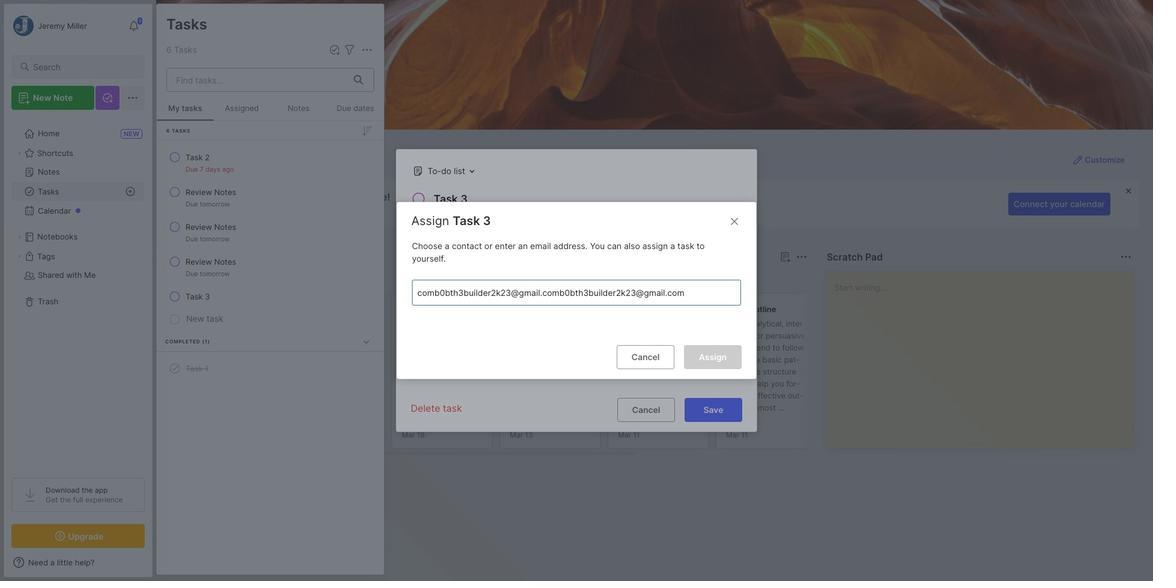 Task type: vqa. For each thing, say whether or not it's contained in the screenshot.
Account field
no



Task type: locate. For each thing, give the bounding box(es) containing it.
task 2 0 cell
[[186, 151, 210, 163]]

review notes 1 cell
[[186, 186, 236, 198]]

tab list
[[178, 271, 805, 286]]

row
[[162, 147, 379, 179], [162, 181, 379, 214], [162, 216, 379, 249], [162, 251, 379, 283], [162, 286, 379, 307], [162, 358, 379, 380]]

review notes 2 cell
[[186, 221, 236, 233]]

Start writing… text field
[[835, 272, 1133, 439]]

task 3 4 cell
[[186, 291, 210, 303]]

review notes 3 cell
[[186, 256, 236, 268]]

task 1 0 cell
[[186, 363, 209, 375]]

tab down review notes 3 cell
[[218, 271, 266, 286]]

4 row from the top
[[162, 251, 379, 283]]

6 row from the top
[[162, 358, 379, 380]]

1 horizontal spatial tab
[[218, 271, 266, 286]]

5 row from the top
[[162, 286, 379, 307]]

3 row from the top
[[162, 216, 379, 249]]

1 row from the top
[[162, 147, 379, 179]]

tab
[[178, 271, 213, 286], [218, 271, 266, 286]]

expand tags image
[[16, 253, 23, 260]]

Find tasks… text field
[[169, 70, 347, 90]]

2 tab from the left
[[218, 271, 266, 286]]

row group
[[157, 121, 384, 390], [175, 293, 1040, 456]]

0 horizontal spatial tab
[[178, 271, 213, 286]]

tree
[[4, 117, 152, 467]]

none search field inside 'main' element
[[33, 59, 134, 74]]

None search field
[[33, 59, 134, 74]]

tab up the task 3 4 cell
[[178, 271, 213, 286]]

close image
[[727, 214, 742, 229]]

tree inside 'main' element
[[4, 117, 152, 467]]



Task type: describe. For each thing, give the bounding box(es) containing it.
new task image
[[329, 44, 341, 56]]

1 tab from the left
[[178, 271, 213, 286]]

collapse 01_completed image
[[360, 336, 372, 348]]

expand notebooks image
[[16, 234, 23, 241]]

main element
[[0, 0, 156, 581]]

thumbnail image
[[618, 377, 664, 422]]

2 row from the top
[[162, 181, 379, 214]]

Add tag field
[[416, 286, 686, 299]]

Search text field
[[33, 61, 134, 73]]



